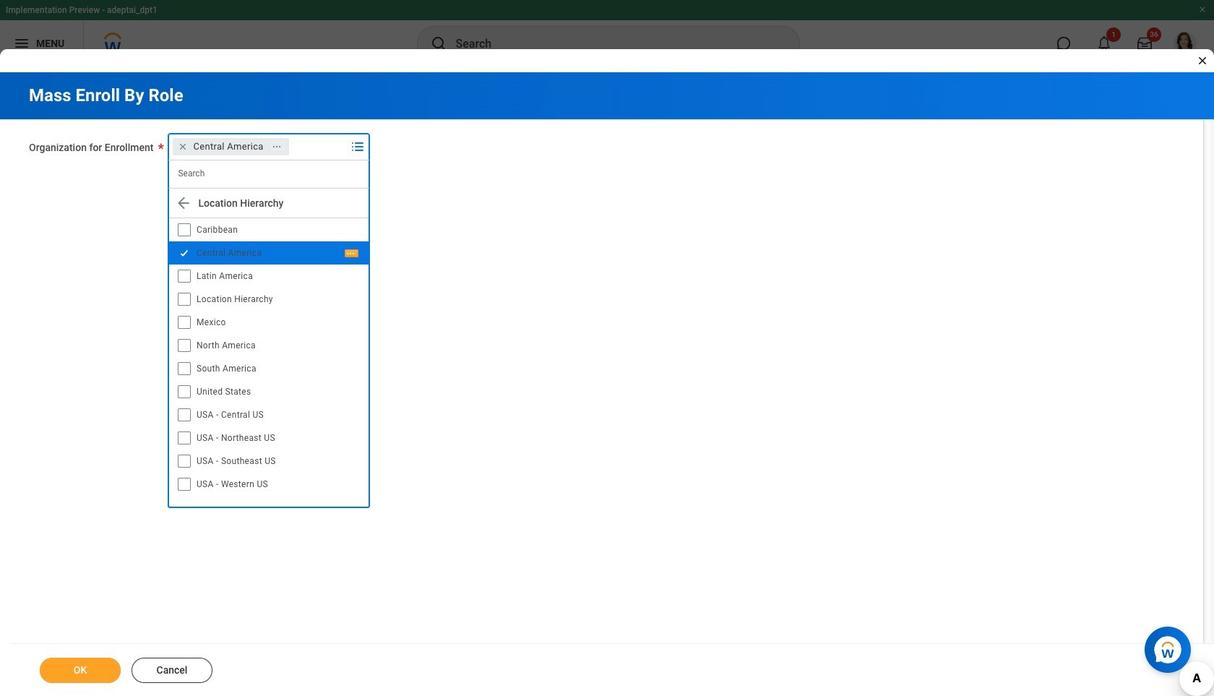 Task type: vqa. For each thing, say whether or not it's contained in the screenshot.
dialog
yes



Task type: describe. For each thing, give the bounding box(es) containing it.
profile logan mcneil element
[[1166, 27, 1206, 59]]

central america element
[[193, 140, 264, 153]]

central america, press delete to clear value. option
[[173, 138, 289, 155]]

workday assistant region
[[1145, 621, 1197, 673]]

close environment banner image
[[1199, 5, 1207, 14]]

Search field
[[169, 161, 368, 187]]

close mass enroll by role image
[[1197, 55, 1209, 67]]

search image
[[430, 35, 447, 52]]

prompts image
[[350, 138, 367, 155]]

1 horizontal spatial related actions image
[[346, 249, 356, 259]]



Task type: locate. For each thing, give the bounding box(es) containing it.
dialog
[[0, 0, 1215, 696]]

notifications large image
[[1098, 36, 1112, 51]]

1 vertical spatial related actions image
[[346, 249, 356, 259]]

arrow left image
[[175, 195, 193, 212]]

related actions image
[[272, 142, 282, 152], [346, 249, 356, 259]]

related actions image inside 'central america, press delete to clear value.' option
[[272, 142, 282, 152]]

inbox large image
[[1138, 36, 1153, 51]]

0 vertical spatial related actions image
[[272, 142, 282, 152]]

banner
[[0, 0, 1215, 67]]

x small image
[[176, 140, 190, 154]]

0 horizontal spatial related actions image
[[272, 142, 282, 152]]

main content
[[0, 72, 1215, 696]]



